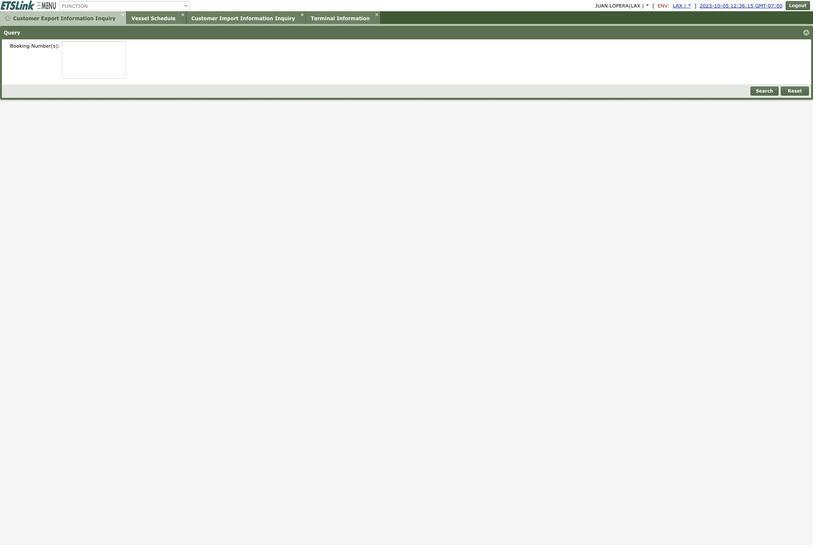 Task type: describe. For each thing, give the bounding box(es) containing it.
customer for customer import information inquiry
[[192, 15, 218, 21]]

2023-
[[700, 3, 715, 9]]

schedule
[[151, 15, 176, 21]]

Function text field
[[60, 1, 182, 10]]

terminal information link
[[306, 11, 381, 24]]

customer import information inquiry
[[192, 15, 295, 21]]

1 | from the left
[[643, 3, 645, 9]]

inquiry for customer import information inquiry
[[275, 15, 295, 21]]

customer export information inquiry link
[[0, 11, 126, 24]]

1 * from the left
[[647, 3, 650, 9]]

vessel schedule link
[[127, 11, 186, 24]]

vessel
[[132, 15, 149, 21]]

gmt-
[[756, 3, 769, 9]]

2 * from the left
[[689, 3, 692, 9]]

05
[[723, 3, 730, 9]]

3 information from the left
[[337, 15, 370, 21]]

logout
[[790, 3, 807, 8]]

information for import
[[240, 15, 273, 21]]

terminal information
[[311, 15, 370, 21]]

07:00
[[769, 3, 783, 9]]

[
[[653, 3, 655, 9]]

information for export
[[61, 15, 94, 21]]

]
[[695, 3, 697, 9]]

import
[[220, 15, 239, 21]]

inquiry for customer export information inquiry
[[95, 15, 116, 21]]

customer export information inquiry
[[13, 15, 116, 21]]



Task type: vqa. For each thing, say whether or not it's contained in the screenshot.
10 on the top right of page
no



Task type: locate. For each thing, give the bounding box(es) containing it.
2 | from the left
[[685, 3, 687, 9]]

0 horizontal spatial inquiry
[[95, 15, 116, 21]]

information right terminal
[[337, 15, 370, 21]]

customer import information inquiry link
[[187, 11, 306, 24]]

juan lopera|lax | * [ env: lax | * ] 2023-10-05 12:36:15 gmt-07:00
[[596, 3, 783, 9]]

terminal
[[311, 15, 335, 21]]

* left "]"
[[689, 3, 692, 9]]

*
[[647, 3, 650, 9], [689, 3, 692, 9]]

lopera|lax
[[610, 3, 641, 9]]

juan
[[596, 3, 609, 9]]

1 horizontal spatial *
[[689, 3, 692, 9]]

1 inquiry from the left
[[95, 15, 116, 21]]

10-
[[715, 3, 723, 9]]

env:
[[658, 3, 670, 9]]

1 information from the left
[[61, 15, 94, 21]]

lax
[[674, 3, 683, 9]]

1 horizontal spatial inquiry
[[275, 15, 295, 21]]

0 horizontal spatial information
[[61, 15, 94, 21]]

1 horizontal spatial information
[[240, 15, 273, 21]]

0 horizontal spatial |
[[643, 3, 645, 9]]

information right export
[[61, 15, 94, 21]]

1 customer from the left
[[13, 15, 39, 21]]

0 horizontal spatial *
[[647, 3, 650, 9]]

2 inquiry from the left
[[275, 15, 295, 21]]

2 information from the left
[[240, 15, 273, 21]]

| left "["
[[643, 3, 645, 9]]

vessel schedule
[[132, 15, 176, 21]]

customer
[[13, 15, 39, 21], [192, 15, 218, 21]]

information
[[61, 15, 94, 21], [240, 15, 273, 21], [337, 15, 370, 21]]

customer for customer export information inquiry
[[13, 15, 39, 21]]

0 horizontal spatial customer
[[13, 15, 39, 21]]

* left "["
[[647, 3, 650, 9]]

2 customer from the left
[[192, 15, 218, 21]]

12:36:15
[[731, 3, 754, 9]]

| right lax
[[685, 3, 687, 9]]

2 horizontal spatial information
[[337, 15, 370, 21]]

inquiry
[[95, 15, 116, 21], [275, 15, 295, 21]]

1 horizontal spatial |
[[685, 3, 687, 9]]

logout link
[[787, 1, 811, 10]]

information right import
[[240, 15, 273, 21]]

customer left export
[[13, 15, 39, 21]]

customer left import
[[192, 15, 218, 21]]

export
[[41, 15, 59, 21]]

1 horizontal spatial customer
[[192, 15, 218, 21]]

|
[[643, 3, 645, 9], [685, 3, 687, 9]]



